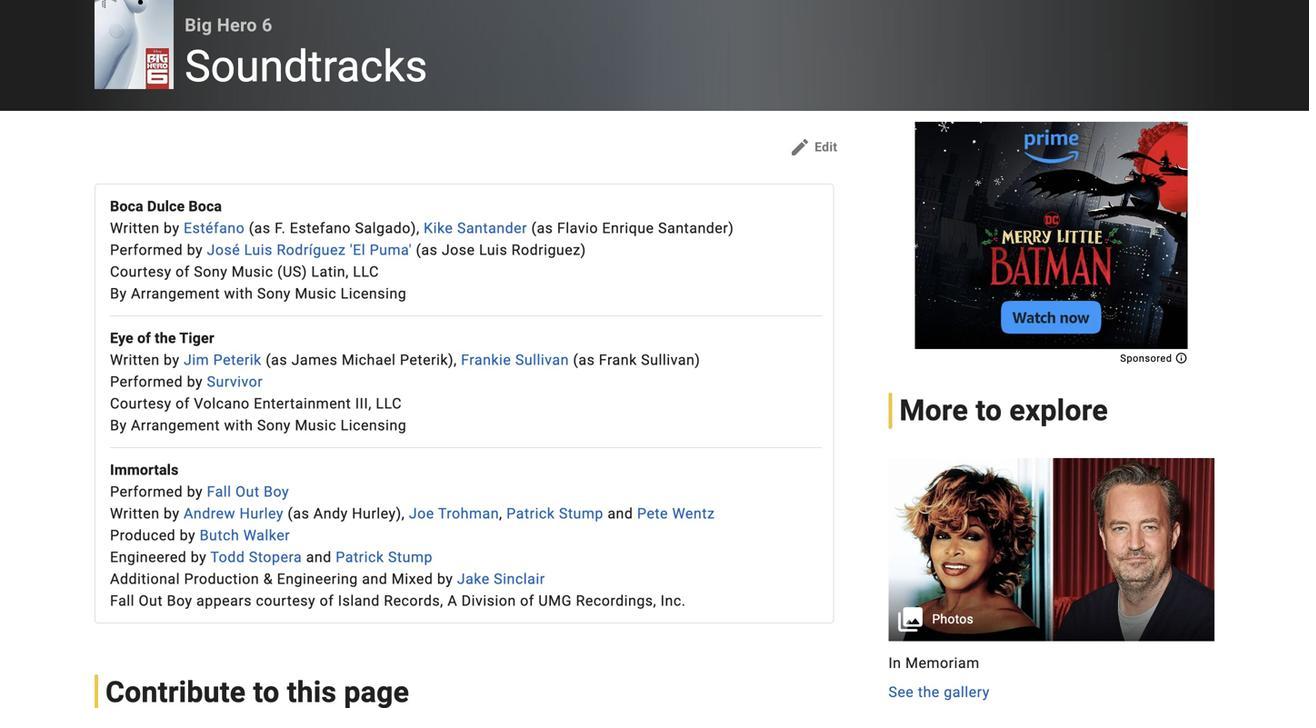 Task type: describe. For each thing, give the bounding box(es) containing it.
arrangement inside eye of the tiger written by jim peterik (as james michael peterik), frankie sullivan (as frank sullivan) performed by survivor courtesy of volcano entertainment iii, llc by arrangement with sony music licensing
[[131, 417, 220, 434]]

1 luis from the left
[[244, 241, 273, 259]]

1 vertical spatial out
[[139, 592, 163, 610]]

dulce
[[147, 198, 185, 215]]

soundtracks
[[185, 41, 428, 92]]

pete wentz link
[[637, 505, 715, 522]]

frank
[[599, 351, 637, 369]]

by up "andrew"
[[187, 483, 203, 500]]

latin,
[[311, 263, 349, 280]]

wentz
[[672, 505, 715, 522]]

engineering
[[277, 570, 358, 588]]

memoriam
[[906, 655, 980, 672]]

by up "produced"
[[164, 505, 180, 522]]

(as down kike
[[416, 241, 438, 259]]

michael
[[342, 351, 396, 369]]

survivor
[[207, 373, 263, 390]]

with inside eye of the tiger written by jim peterik (as james michael peterik), frankie sullivan (as frank sullivan) performed by survivor courtesy of volcano entertainment iii, llc by arrangement with sony music licensing
[[224, 417, 253, 434]]

jim peterik link
[[184, 351, 262, 369]]

courtesy
[[256, 592, 316, 610]]

by up a
[[437, 570, 453, 588]]

volcano
[[194, 395, 250, 412]]

by inside boca dulce boca written by estéfano (as f. estefano salgado), kike santander (as flavio enrique santander) performed by josé luis rodríguez 'el puma' (as jose luis rodriguez) courtesy of sony music (us) latin, llc by arrangement with sony music licensing
[[110, 285, 127, 302]]

frankie sullivan link
[[461, 351, 569, 369]]

6
[[262, 15, 273, 36]]

entertainment
[[254, 395, 351, 412]]

santander
[[457, 220, 527, 237]]

photos group
[[889, 458, 1215, 642]]

licensing inside eye of the tiger written by jim peterik (as james michael peterik), frankie sullivan (as frank sullivan) performed by survivor courtesy of volcano entertainment iii, llc by arrangement with sony music licensing
[[341, 417, 407, 434]]

1 vertical spatial sony
[[257, 285, 291, 302]]

enrique
[[602, 220, 654, 237]]

1 horizontal spatial boy
[[264, 483, 289, 500]]

peterik),
[[400, 351, 457, 369]]

james
[[291, 351, 338, 369]]

estéfano
[[184, 220, 245, 237]]

to
[[976, 394, 1002, 428]]

estéfano link
[[184, 220, 245, 237]]

event photo image
[[889, 458, 1215, 642]]

(as left f.
[[249, 220, 271, 237]]

of inside boca dulce boca written by estéfano (as f. estefano salgado), kike santander (as flavio enrique santander) performed by josé luis rodríguez 'el puma' (as jose luis rodriguez) courtesy of sony music (us) latin, llc by arrangement with sony music licensing
[[176, 263, 190, 280]]

kike
[[424, 220, 453, 237]]

salgado),
[[355, 220, 420, 237]]

1 horizontal spatial and
[[362, 570, 388, 588]]

1 vertical spatial music
[[295, 285, 337, 302]]

'el
[[350, 241, 366, 259]]

f.
[[275, 220, 286, 237]]

0 horizontal spatial boy
[[167, 592, 192, 610]]

rodríguez
[[277, 241, 346, 259]]

jim
[[184, 351, 209, 369]]

courtesy inside boca dulce boca written by estéfano (as f. estefano salgado), kike santander (as flavio enrique santander) performed by josé luis rodríguez 'el puma' (as jose luis rodriguez) courtesy of sony music (us) latin, llc by arrangement with sony music licensing
[[110, 263, 172, 280]]

joe trohman link
[[409, 505, 499, 522]]

stopera
[[249, 549, 302, 566]]

produced
[[110, 527, 176, 544]]

peterik
[[213, 351, 262, 369]]

,
[[499, 505, 502, 522]]

inc.
[[661, 592, 686, 610]]

big
[[185, 15, 212, 36]]

by down jim
[[187, 373, 203, 390]]

sullivan
[[515, 351, 569, 369]]

written inside boca dulce boca written by estéfano (as f. estefano salgado), kike santander (as flavio enrique santander) performed by josé luis rodríguez 'el puma' (as jose luis rodriguez) courtesy of sony music (us) latin, llc by arrangement with sony music licensing
[[110, 220, 160, 237]]

division
[[461, 592, 516, 610]]

by left todd
[[191, 549, 207, 566]]

0 vertical spatial stump
[[559, 505, 604, 522]]

more to explore
[[899, 394, 1108, 428]]

explore
[[1010, 394, 1108, 428]]

1 vertical spatial patrick stump link
[[336, 549, 433, 566]]

pete
[[637, 505, 668, 522]]

by inside eye of the tiger written by jim peterik (as james michael peterik), frankie sullivan (as frank sullivan) performed by survivor courtesy of volcano entertainment iii, llc by arrangement with sony music licensing
[[110, 417, 127, 434]]

performed inside boca dulce boca written by estéfano (as f. estefano salgado), kike santander (as flavio enrique santander) performed by josé luis rodríguez 'el puma' (as jose luis rodriguez) courtesy of sony music (us) latin, llc by arrangement with sony music licensing
[[110, 241, 183, 259]]

edit button
[[782, 133, 845, 162]]

1 horizontal spatial patrick stump link
[[507, 505, 604, 522]]

hurley
[[240, 505, 284, 522]]

by down "andrew"
[[180, 527, 196, 544]]

recordings,
[[576, 592, 657, 610]]

todd
[[210, 549, 245, 566]]

written inside eye of the tiger written by jim peterik (as james michael peterik), frankie sullivan (as frank sullivan) performed by survivor courtesy of volcano entertainment iii, llc by arrangement with sony music licensing
[[110, 351, 160, 369]]

(as up the rodriguez)
[[531, 220, 553, 237]]

sony for jim peterik
[[257, 417, 291, 434]]

eye of the tiger written by jim peterik (as james michael peterik), frankie sullivan (as frank sullivan) performed by survivor courtesy of volcano entertainment iii, llc by arrangement with sony music licensing
[[110, 330, 700, 434]]

hurley),
[[352, 505, 405, 522]]

llc inside boca dulce boca written by estéfano (as f. estefano salgado), kike santander (as flavio enrique santander) performed by josé luis rodríguez 'el puma' (as jose luis rodriguez) courtesy of sony music (us) latin, llc by arrangement with sony music licensing
[[353, 263, 379, 280]]

music for estefano
[[232, 263, 273, 280]]

big hero 6 image
[[95, 0, 174, 89]]

1 horizontal spatial fall
[[207, 483, 231, 500]]

mixed
[[392, 570, 433, 588]]

arrangement inside boca dulce boca written by estéfano (as f. estefano salgado), kike santander (as flavio enrique santander) performed by josé luis rodríguez 'el puma' (as jose luis rodriguez) courtesy of sony music (us) latin, llc by arrangement with sony music licensing
[[131, 285, 220, 302]]

immortals
[[110, 461, 179, 479]]

kike santander link
[[424, 220, 527, 237]]

edit image
[[789, 136, 811, 158]]

of down engineering
[[320, 592, 334, 610]]

a
[[447, 592, 457, 610]]

in memoriam link
[[889, 653, 1215, 674]]

estefano
[[290, 220, 351, 237]]

jake sinclair link
[[457, 570, 545, 588]]

andrew
[[184, 505, 236, 522]]

hero
[[217, 15, 257, 36]]

appears
[[196, 592, 252, 610]]

records,
[[384, 592, 443, 610]]

puma'
[[370, 241, 412, 259]]

in
[[889, 655, 901, 672]]

(as left james
[[266, 351, 287, 369]]

1 vertical spatial stump
[[388, 549, 433, 566]]



Task type: locate. For each thing, give the bounding box(es) containing it.
jake
[[457, 570, 490, 588]]

1 horizontal spatial group
[[889, 458, 1215, 703]]

the right see
[[918, 684, 940, 701]]

and up engineering
[[306, 549, 332, 566]]

photos
[[932, 612, 974, 627]]

llc down 'el
[[353, 263, 379, 280]]

1 vertical spatial boy
[[167, 592, 192, 610]]

group containing in memoriam
[[889, 458, 1215, 703]]

1 vertical spatial written
[[110, 351, 160, 369]]

llc
[[353, 263, 379, 280], [376, 395, 402, 412]]

licensing down the iii, on the left
[[341, 417, 407, 434]]

3 written from the top
[[110, 505, 160, 522]]

boy
[[264, 483, 289, 500], [167, 592, 192, 610]]

sinclair
[[494, 570, 545, 588]]

1 vertical spatial fall
[[110, 592, 135, 610]]

1 arrangement from the top
[[131, 285, 220, 302]]

(as left andy
[[288, 505, 309, 522]]

(as
[[249, 220, 271, 237], [531, 220, 553, 237], [416, 241, 438, 259], [266, 351, 287, 369], [573, 351, 595, 369], [288, 505, 309, 522]]

and
[[608, 505, 633, 522], [306, 549, 332, 566], [362, 570, 388, 588]]

by
[[110, 285, 127, 302], [110, 417, 127, 434]]

0 vertical spatial llc
[[353, 263, 379, 280]]

0 vertical spatial fall
[[207, 483, 231, 500]]

llc right the iii, on the left
[[376, 395, 402, 412]]

sony down entertainment
[[257, 417, 291, 434]]

0 vertical spatial performed
[[110, 241, 183, 259]]

sony down (us)
[[257, 285, 291, 302]]

0 vertical spatial boy
[[264, 483, 289, 500]]

0 horizontal spatial group
[[95, 0, 174, 89]]

licensing down 'el
[[341, 285, 407, 302]]

2 vertical spatial music
[[295, 417, 337, 434]]

2 vertical spatial and
[[362, 570, 388, 588]]

courtesy up immortals
[[110, 395, 172, 412]]

patrick
[[507, 505, 555, 522], [336, 549, 384, 566]]

production
[[184, 570, 259, 588]]

1 horizontal spatial out
[[235, 483, 260, 500]]

by up immortals
[[110, 417, 127, 434]]

1 boca from the left
[[110, 198, 143, 215]]

tiger
[[179, 330, 214, 347]]

the inside eye of the tiger written by jim peterik (as james michael peterik), frankie sullivan (as frank sullivan) performed by survivor courtesy of volcano entertainment iii, llc by arrangement with sony music licensing
[[155, 330, 176, 347]]

big hero 6
[[185, 15, 273, 36]]

butch walker link
[[200, 527, 290, 544]]

performed down dulce
[[110, 241, 183, 259]]

2 performed from the top
[[110, 373, 183, 390]]

0 vertical spatial the
[[155, 330, 176, 347]]

engineered
[[110, 549, 187, 566]]

1 written from the top
[[110, 220, 160, 237]]

licensing
[[341, 285, 407, 302], [341, 417, 407, 434]]

fall down additional at the bottom of the page
[[110, 592, 135, 610]]

courtesy up eye
[[110, 263, 172, 280]]

arrangement
[[131, 285, 220, 302], [131, 417, 220, 434]]

music down josé
[[232, 263, 273, 280]]

0 vertical spatial written
[[110, 220, 160, 237]]

music inside eye of the tiger written by jim peterik (as james michael peterik), frankie sullivan (as frank sullivan) performed by survivor courtesy of volcano entertainment iii, llc by arrangement with sony music licensing
[[295, 417, 337, 434]]

1 vertical spatial llc
[[376, 395, 402, 412]]

0 vertical spatial patrick stump link
[[507, 505, 604, 522]]

of left volcano
[[176, 395, 190, 412]]

patrick stump link right ,
[[507, 505, 604, 522]]

the left tiger
[[155, 330, 176, 347]]

2 written from the top
[[110, 351, 160, 369]]

with inside boca dulce boca written by estéfano (as f. estefano salgado), kike santander (as flavio enrique santander) performed by josé luis rodríguez 'el puma' (as jose luis rodriguez) courtesy of sony music (us) latin, llc by arrangement with sony music licensing
[[224, 285, 253, 302]]

3 performed from the top
[[110, 483, 183, 500]]

performed down immortals
[[110, 483, 183, 500]]

0 vertical spatial arrangement
[[131, 285, 220, 302]]

gallery
[[944, 684, 990, 701]]

by up eye
[[110, 285, 127, 302]]

0 vertical spatial licensing
[[341, 285, 407, 302]]

2 arrangement from the top
[[131, 417, 220, 434]]

1 courtesy from the top
[[110, 263, 172, 280]]

sponsored
[[1120, 353, 1175, 364]]

0 horizontal spatial fall
[[110, 592, 135, 610]]

boy down additional at the bottom of the page
[[167, 592, 192, 610]]

the inside button
[[918, 684, 940, 701]]

1 vertical spatial licensing
[[341, 417, 407, 434]]

of down estéfano link
[[176, 263, 190, 280]]

0 horizontal spatial patrick
[[336, 549, 384, 566]]

eye
[[110, 330, 133, 347]]

sullivan)
[[641, 351, 700, 369]]

fall out boy link
[[207, 483, 289, 500]]

umg
[[539, 592, 572, 610]]

fall
[[207, 483, 231, 500], [110, 592, 135, 610]]

island
[[338, 592, 380, 610]]

by left josé
[[187, 241, 203, 259]]

1 horizontal spatial stump
[[559, 505, 604, 522]]

0 horizontal spatial the
[[155, 330, 176, 347]]

in memoriam
[[889, 655, 980, 672]]

boca dulce boca written by estéfano (as f. estefano salgado), kike santander (as flavio enrique santander) performed by josé luis rodríguez 'el puma' (as jose luis rodriguez) courtesy of sony music (us) latin, llc by arrangement with sony music licensing
[[110, 198, 734, 302]]

1 vertical spatial the
[[918, 684, 940, 701]]

0 vertical spatial patrick
[[507, 505, 555, 522]]

&
[[263, 570, 273, 588]]

licensing inside boca dulce boca written by estéfano (as f. estefano salgado), kike santander (as flavio enrique santander) performed by josé luis rodríguez 'el puma' (as jose luis rodriguez) courtesy of sony music (us) latin, llc by arrangement with sony music licensing
[[341, 285, 407, 302]]

edit
[[815, 139, 838, 154]]

2 licensing from the top
[[341, 417, 407, 434]]

flavio
[[557, 220, 598, 237]]

patrick right ,
[[507, 505, 555, 522]]

with down josé
[[224, 285, 253, 302]]

0 vertical spatial with
[[224, 285, 253, 302]]

the
[[155, 330, 176, 347], [918, 684, 940, 701]]

of right eye
[[137, 330, 151, 347]]

1 horizontal spatial patrick
[[507, 505, 555, 522]]

jose
[[442, 241, 475, 259]]

performed down eye
[[110, 373, 183, 390]]

stump left the pete
[[559, 505, 604, 522]]

see the gallery
[[889, 684, 990, 701]]

luis right josé
[[244, 241, 273, 259]]

boca up estéfano link
[[189, 198, 222, 215]]

rodriguez)
[[512, 241, 586, 259]]

1 vertical spatial and
[[306, 549, 332, 566]]

andy
[[313, 505, 348, 522]]

joe
[[409, 505, 434, 522]]

1 vertical spatial with
[[224, 417, 253, 434]]

2 by from the top
[[110, 417, 127, 434]]

1 vertical spatial performed
[[110, 373, 183, 390]]

walker
[[243, 527, 290, 544]]

(us)
[[277, 263, 307, 280]]

written down eye
[[110, 351, 160, 369]]

luis down santander
[[479, 241, 507, 259]]

out down additional at the bottom of the page
[[139, 592, 163, 610]]

trohman
[[438, 505, 499, 522]]

written inside immortals performed by fall out boy written by andrew hurley (as andy hurley), joe trohman , patrick stump and pete wentz produced by butch walker engineered by todd stopera and patrick stump additional production & engineering and mixed by jake sinclair fall out boy appears courtesy of island records, a division of umg recordings, inc.
[[110, 505, 160, 522]]

0 vertical spatial by
[[110, 285, 127, 302]]

1 vertical spatial by
[[110, 417, 127, 434]]

1 with from the top
[[224, 285, 253, 302]]

patrick stump link
[[507, 505, 604, 522], [336, 549, 433, 566]]

stump up mixed
[[388, 549, 433, 566]]

written up "produced"
[[110, 505, 160, 522]]

sponsored content section
[[915, 122, 1188, 364]]

by
[[164, 220, 180, 237], [187, 241, 203, 259], [164, 351, 180, 369], [187, 373, 203, 390], [187, 483, 203, 500], [164, 505, 180, 522], [180, 527, 196, 544], [191, 549, 207, 566], [437, 570, 453, 588]]

2 vertical spatial sony
[[257, 417, 291, 434]]

1 by from the top
[[110, 285, 127, 302]]

performed inside immortals performed by fall out boy written by andrew hurley (as andy hurley), joe trohman , patrick stump and pete wentz produced by butch walker engineered by todd stopera and patrick stump additional production & engineering and mixed by jake sinclair fall out boy appears courtesy of island records, a division of umg recordings, inc.
[[110, 483, 183, 500]]

(as left frank
[[573, 351, 595, 369]]

(as inside immortals performed by fall out boy written by andrew hurley (as andy hurley), joe trohman , patrick stump and pete wentz produced by butch walker engineered by todd stopera and patrick stump additional production & engineering and mixed by jake sinclair fall out boy appears courtesy of island records, a division of umg recordings, inc.
[[288, 505, 309, 522]]

photos link
[[889, 458, 1215, 642]]

courtesy
[[110, 263, 172, 280], [110, 395, 172, 412]]

1 vertical spatial group
[[889, 458, 1215, 703]]

andrew hurley link
[[184, 505, 284, 522]]

performed
[[110, 241, 183, 259], [110, 373, 183, 390], [110, 483, 183, 500]]

patrick stump link up mixed
[[336, 549, 433, 566]]

sony inside eye of the tiger written by jim peterik (as james michael peterik), frankie sullivan (as frank sullivan) performed by survivor courtesy of volcano entertainment iii, llc by arrangement with sony music licensing
[[257, 417, 291, 434]]

0 horizontal spatial luis
[[244, 241, 273, 259]]

2 boca from the left
[[189, 198, 222, 215]]

group
[[95, 0, 174, 89], [889, 458, 1215, 703]]

2 vertical spatial performed
[[110, 483, 183, 500]]

and left the pete
[[608, 505, 633, 522]]

0 vertical spatial music
[[232, 263, 273, 280]]

2 with from the top
[[224, 417, 253, 434]]

music down latin,
[[295, 285, 337, 302]]

1 vertical spatial courtesy
[[110, 395, 172, 412]]

josé
[[207, 241, 240, 259]]

fall up "andrew"
[[207, 483, 231, 500]]

written down dulce
[[110, 220, 160, 237]]

sony down josé
[[194, 263, 228, 280]]

with
[[224, 285, 253, 302], [224, 417, 253, 434]]

by down dulce
[[164, 220, 180, 237]]

0 vertical spatial sony
[[194, 263, 228, 280]]

2 luis from the left
[[479, 241, 507, 259]]

1 vertical spatial arrangement
[[131, 417, 220, 434]]

llc inside eye of the tiger written by jim peterik (as james michael peterik), frankie sullivan (as frank sullivan) performed by survivor courtesy of volcano entertainment iii, llc by arrangement with sony music licensing
[[376, 395, 402, 412]]

1 horizontal spatial boca
[[189, 198, 222, 215]]

0 vertical spatial courtesy
[[110, 263, 172, 280]]

with down volcano
[[224, 417, 253, 434]]

1 performed from the top
[[110, 241, 183, 259]]

see the gallery button
[[889, 682, 990, 703]]

arrangement down volcano
[[131, 417, 220, 434]]

sony
[[194, 263, 228, 280], [257, 285, 291, 302], [257, 417, 291, 434]]

more
[[899, 394, 968, 428]]

out
[[235, 483, 260, 500], [139, 592, 163, 610]]

boca left dulce
[[110, 198, 143, 215]]

2 vertical spatial written
[[110, 505, 160, 522]]

butch
[[200, 527, 239, 544]]

santander)
[[658, 220, 734, 237]]

0 vertical spatial and
[[608, 505, 633, 522]]

written
[[110, 220, 160, 237], [110, 351, 160, 369], [110, 505, 160, 522]]

1 vertical spatial patrick
[[336, 549, 384, 566]]

out up andrew hurley link
[[235, 483, 260, 500]]

of down sinclair
[[520, 592, 534, 610]]

0 horizontal spatial and
[[306, 549, 332, 566]]

0 vertical spatial out
[[235, 483, 260, 500]]

0 vertical spatial group
[[95, 0, 174, 89]]

boy up hurley
[[264, 483, 289, 500]]

0 horizontal spatial stump
[[388, 549, 433, 566]]

2 horizontal spatial and
[[608, 505, 633, 522]]

0 horizontal spatial out
[[139, 592, 163, 610]]

patrick up island
[[336, 549, 384, 566]]

music for (as
[[295, 417, 337, 434]]

courtesy inside eye of the tiger written by jim peterik (as james michael peterik), frankie sullivan (as frank sullivan) performed by survivor courtesy of volcano entertainment iii, llc by arrangement with sony music licensing
[[110, 395, 172, 412]]

1 horizontal spatial the
[[918, 684, 940, 701]]

sony for estéfano
[[194, 263, 228, 280]]

todd stopera link
[[210, 549, 302, 566]]

0 horizontal spatial boca
[[110, 198, 143, 215]]

1 horizontal spatial luis
[[479, 241, 507, 259]]

immortals performed by fall out boy written by andrew hurley (as andy hurley), joe trohman , patrick stump and pete wentz produced by butch walker engineered by todd stopera and patrick stump additional production & engineering and mixed by jake sinclair fall out boy appears courtesy of island records, a division of umg recordings, inc.
[[110, 461, 715, 610]]

josé luis rodríguez 'el puma' link
[[207, 241, 412, 259]]

see
[[889, 684, 914, 701]]

and up island
[[362, 570, 388, 588]]

frankie
[[461, 351, 511, 369]]

boca
[[110, 198, 143, 215], [189, 198, 222, 215]]

1 licensing from the top
[[341, 285, 407, 302]]

performed inside eye of the tiger written by jim peterik (as james michael peterik), frankie sullivan (as frank sullivan) performed by survivor courtesy of volcano entertainment iii, llc by arrangement with sony music licensing
[[110, 373, 183, 390]]

additional
[[110, 570, 180, 588]]

arrangement up tiger
[[131, 285, 220, 302]]

music
[[232, 263, 273, 280], [295, 285, 337, 302], [295, 417, 337, 434]]

2 courtesy from the top
[[110, 395, 172, 412]]

by left jim
[[164, 351, 180, 369]]

0 horizontal spatial patrick stump link
[[336, 549, 433, 566]]

music down entertainment
[[295, 417, 337, 434]]



Task type: vqa. For each thing, say whether or not it's contained in the screenshot.
Volcano
yes



